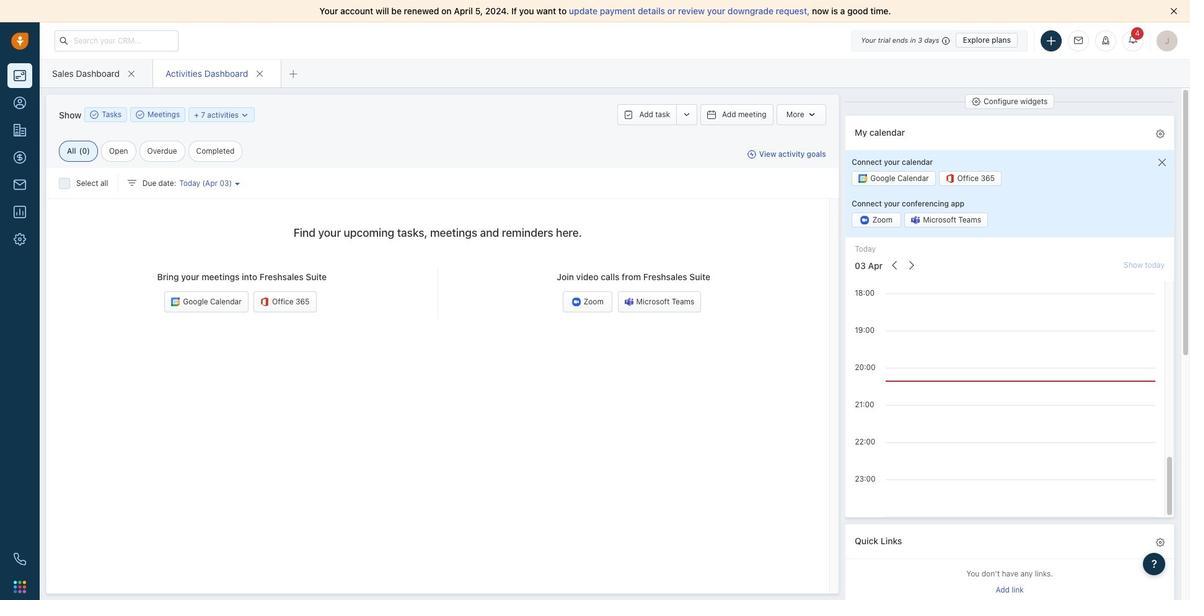 Task type: vqa. For each thing, say whether or not it's contained in the screenshot.
J icon
no



Task type: describe. For each thing, give the bounding box(es) containing it.
freshworks switcher image
[[14, 581, 26, 593]]

phone element
[[7, 547, 32, 572]]

down image
[[241, 111, 250, 119]]



Task type: locate. For each thing, give the bounding box(es) containing it.
close image
[[1171, 7, 1178, 15]]

phone image
[[14, 553, 26, 566]]

send email image
[[1075, 37, 1083, 45]]

what's new image
[[1102, 36, 1111, 44]]

Search your CRM... text field
[[55, 30, 179, 51]]



